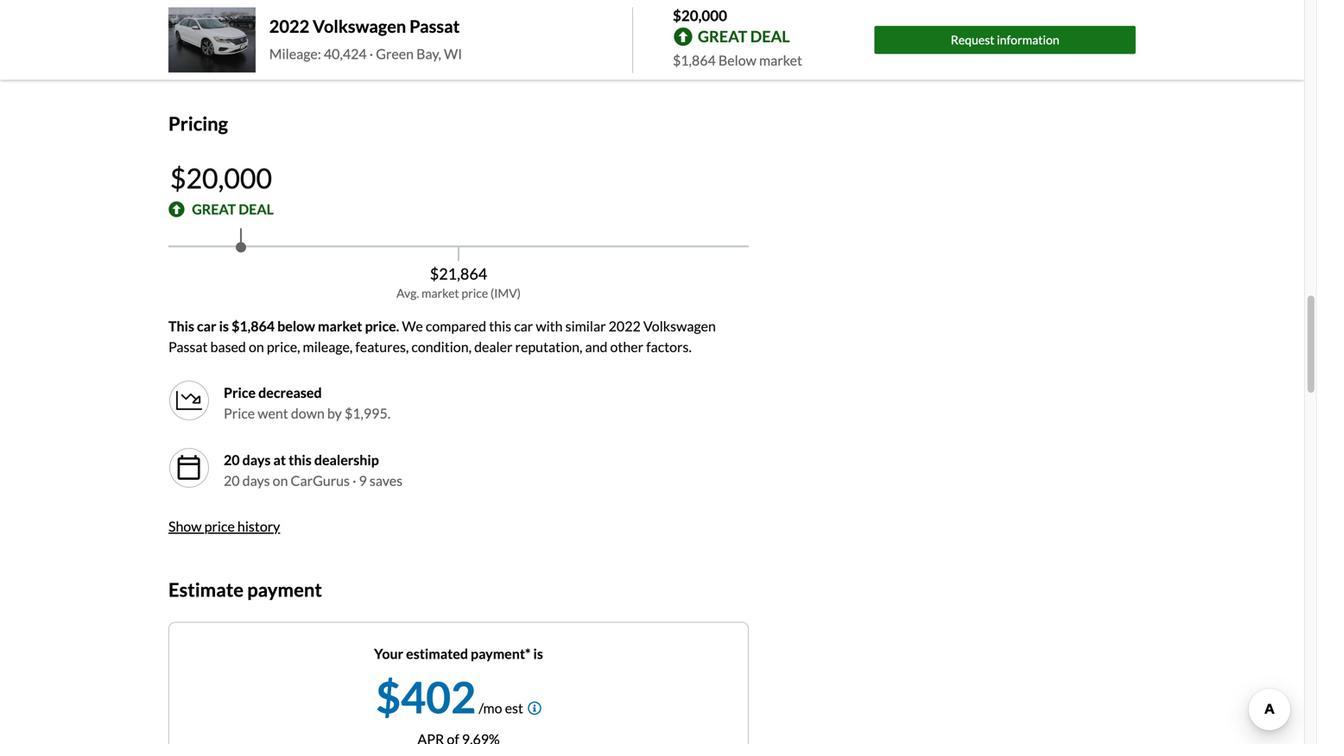 Task type: describe. For each thing, give the bounding box(es) containing it.
1 price from the top
[[224, 384, 256, 401]]

mileage:
[[269, 45, 321, 62]]

volkswagen inside we compared this car with similar 2022 volkswagen passat based on price, mileage, features, condition, dealer reputation, and other factors.
[[643, 318, 716, 335]]

reported
[[196, 17, 253, 34]]

2 price from the top
[[224, 405, 255, 422]]

2022 inside we compared this car with similar 2022 volkswagen passat based on price, mileage, features, condition, dealer reputation, and other factors.
[[609, 318, 641, 335]]

below
[[718, 52, 756, 69]]

show
[[168, 518, 202, 535]]

deal
[[239, 201, 274, 218]]

your
[[374, 645, 403, 662]]

$1,864 below market
[[673, 52, 802, 69]]

dealership
[[314, 452, 379, 468]]

· inside 2022 volkswagen passat mileage: 40,424 · green bay, wi
[[369, 45, 373, 62]]

condition,
[[411, 338, 472, 355]]

car inside we compared this car with similar 2022 volkswagen passat based on price, mileage, features, condition, dealer reputation, and other factors.
[[514, 318, 533, 335]]

2 days from the top
[[242, 472, 270, 489]]

$402 /mo est
[[376, 671, 523, 723]]

20%
[[199, 52, 226, 69]]

this car is $1,864 below market price.
[[168, 318, 399, 335]]

full
[[270, 52, 289, 69]]

save 20% on the full autocheck vehicle history report
[[168, 52, 492, 69]]

rental
[[326, 17, 363, 34]]

this
[[168, 318, 194, 335]]

save 20% on the full autocheck vehicle history report link
[[168, 52, 512, 69]]

price,
[[267, 338, 300, 355]]

1 days from the top
[[242, 452, 271, 468]]

dealer
[[474, 338, 513, 355]]

request
[[951, 32, 995, 47]]

this inside we compared this car with similar 2022 volkswagen passat based on price, mileage, features, condition, dealer reputation, and other factors.
[[489, 318, 511, 335]]

great
[[192, 201, 236, 218]]

mileage,
[[303, 338, 353, 355]]

autocheck
[[292, 52, 360, 69]]

$20,000 for great deal
[[170, 161, 272, 195]]

great deal image
[[168, 201, 185, 218]]

on inside 20 days at this dealership 20 days on cargurus · 9 saves
[[273, 472, 288, 489]]

1 horizontal spatial history
[[408, 52, 450, 69]]

request information
[[951, 32, 1059, 47]]

0 horizontal spatial on
[[229, 52, 244, 69]]

and
[[585, 338, 608, 355]]

payment
[[247, 579, 322, 601]]

$1,995.
[[345, 405, 390, 422]]

· inside 20 days at this dealership 20 days on cargurus · 9 saves
[[352, 472, 356, 489]]

$402
[[376, 671, 476, 723]]

the
[[247, 52, 267, 69]]

(imv)
[[490, 286, 521, 300]]

wi
[[444, 45, 462, 62]]

market for $1,864
[[759, 52, 802, 69]]

this inside 20 days at this dealership 20 days on cargurus · 9 saves
[[289, 452, 312, 468]]

cargurus
[[291, 472, 350, 489]]

great deal
[[698, 27, 790, 46]]

saves
[[370, 472, 402, 489]]

2022 volkswagen passat image
[[168, 7, 255, 73]]

as
[[256, 17, 269, 34]]

similar
[[565, 318, 606, 335]]

information
[[997, 32, 1059, 47]]



Task type: vqa. For each thing, say whether or not it's contained in the screenshot.
the Popular
no



Task type: locate. For each thing, give the bounding box(es) containing it.
0 vertical spatial 20
[[224, 452, 240, 468]]

1 vertical spatial ·
[[352, 472, 356, 489]]

avg.
[[396, 286, 419, 300]]

passat down the this
[[168, 338, 208, 355]]

we compared this car with similar 2022 volkswagen passat based on price, mileage, features, condition, dealer reputation, and other factors.
[[168, 318, 716, 355]]

market down $21,864
[[421, 286, 459, 300]]

bay,
[[416, 45, 441, 62]]

price
[[462, 286, 488, 300], [204, 518, 235, 535]]

vehicle
[[362, 52, 405, 69]]

1 vertical spatial volkswagen
[[643, 318, 716, 335]]

0 horizontal spatial passat
[[168, 338, 208, 355]]

price
[[224, 384, 256, 401], [224, 405, 255, 422]]

price inside $21,864 avg. market price (imv)
[[462, 286, 488, 300]]

1 20 from the top
[[224, 452, 240, 468]]

on left price, at left top
[[249, 338, 264, 355]]

2022 up other
[[609, 318, 641, 335]]

0 vertical spatial market
[[759, 52, 802, 69]]

this up dealer
[[489, 318, 511, 335]]

1 vertical spatial is
[[533, 645, 543, 662]]

passat up bay,
[[409, 16, 460, 37]]

by
[[327, 405, 342, 422]]

passat inside we compared this car with similar 2022 volkswagen passat based on price, mileage, features, condition, dealer reputation, and other factors.
[[168, 338, 208, 355]]

· left 9
[[352, 472, 356, 489]]

show price history
[[168, 518, 280, 535]]

volkswagen inside 2022 volkswagen passat mileage: 40,424 · green bay, wi
[[313, 16, 406, 37]]

0 horizontal spatial car
[[197, 318, 216, 335]]

$20,000 up great
[[673, 6, 727, 24]]

1 vertical spatial price
[[204, 518, 235, 535]]

1 vertical spatial on
[[249, 338, 264, 355]]

vdpalert image
[[168, 0, 185, 13]]

payment*
[[471, 645, 531, 662]]

show price history link
[[168, 518, 280, 535]]

pricing
[[168, 112, 228, 135]]

1 vertical spatial $20,000
[[170, 161, 272, 195]]

on
[[229, 52, 244, 69], [249, 338, 264, 355], [273, 472, 288, 489]]

reputation,
[[515, 338, 582, 355]]

2 horizontal spatial on
[[273, 472, 288, 489]]

1 vertical spatial 2022
[[609, 318, 641, 335]]

0 horizontal spatial volkswagen
[[313, 16, 406, 37]]

0 horizontal spatial $1,864
[[232, 318, 275, 335]]

0 vertical spatial ·
[[369, 45, 373, 62]]

1 vertical spatial history
[[237, 518, 280, 535]]

on left the
[[229, 52, 244, 69]]

est
[[505, 700, 523, 717]]

2 vertical spatial market
[[318, 318, 362, 335]]

· left green
[[369, 45, 373, 62]]

car left with
[[514, 318, 533, 335]]

volkswagen up factors.
[[643, 318, 716, 335]]

history
[[408, 52, 450, 69], [237, 518, 280, 535]]

1 horizontal spatial this
[[489, 318, 511, 335]]

this
[[489, 318, 511, 335], [289, 452, 312, 468]]

info circle image
[[528, 702, 541, 715]]

1 horizontal spatial ·
[[369, 45, 373, 62]]

features,
[[355, 338, 409, 355]]

$20,000 for $1,864
[[673, 6, 727, 24]]

estimate
[[168, 579, 244, 601]]

price.
[[365, 318, 399, 335]]

car right the this
[[197, 318, 216, 335]]

price decreased image
[[168, 380, 210, 421], [175, 387, 203, 414]]

20
[[224, 452, 240, 468], [224, 472, 240, 489]]

0 vertical spatial $1,864
[[673, 52, 716, 69]]

price decreased price went down by $1,995.
[[224, 384, 390, 422]]

20 days at this dealership image
[[168, 447, 210, 489], [175, 454, 203, 482]]

1 horizontal spatial 2022
[[609, 318, 641, 335]]

days up show price history
[[242, 472, 270, 489]]

/mo
[[479, 700, 502, 717]]

$21,864 avg. market price (imv)
[[396, 264, 521, 300]]

previous
[[272, 17, 324, 34]]

$20,000
[[673, 6, 727, 24], [170, 161, 272, 195]]

1 horizontal spatial is
[[533, 645, 543, 662]]

0 horizontal spatial market
[[318, 318, 362, 335]]

save
[[168, 52, 197, 69]]

this right at
[[289, 452, 312, 468]]

deal
[[750, 27, 790, 46]]

2 vertical spatial on
[[273, 472, 288, 489]]

$1,864 down great
[[673, 52, 716, 69]]

$1,864
[[673, 52, 716, 69], [232, 318, 275, 335]]

other
[[610, 338, 644, 355]]

0 horizontal spatial price
[[204, 518, 235, 535]]

0 vertical spatial price
[[462, 286, 488, 300]]

on down at
[[273, 472, 288, 489]]

0 vertical spatial days
[[242, 452, 271, 468]]

1 vertical spatial days
[[242, 472, 270, 489]]

factors.
[[646, 338, 692, 355]]

1 horizontal spatial $20,000
[[673, 6, 727, 24]]

passat inside 2022 volkswagen passat mileage: 40,424 · green bay, wi
[[409, 16, 460, 37]]

is up 'based'
[[219, 318, 229, 335]]

we
[[402, 318, 423, 335]]

2022
[[269, 16, 309, 37], [609, 318, 641, 335]]

passat
[[409, 16, 460, 37], [168, 338, 208, 355]]

compared
[[426, 318, 486, 335]]

market
[[759, 52, 802, 69], [421, 286, 459, 300], [318, 318, 362, 335]]

market inside $21,864 avg. market price (imv)
[[421, 286, 459, 300]]

price right show
[[204, 518, 235, 535]]

20 days at this dealership 20 days on cargurus · 9 saves
[[224, 452, 402, 489]]

$20,000 up great in the top of the page
[[170, 161, 272, 195]]

volkswagen up 40,424
[[313, 16, 406, 37]]

market up the mileage,
[[318, 318, 362, 335]]

0 horizontal spatial is
[[219, 318, 229, 335]]

vehicle.
[[365, 17, 411, 34]]

reported as previous rental vehicle.
[[196, 17, 411, 34]]

great deal
[[192, 201, 274, 218]]

0 horizontal spatial ·
[[352, 472, 356, 489]]

based
[[210, 338, 246, 355]]

0 vertical spatial history
[[408, 52, 450, 69]]

2 horizontal spatial market
[[759, 52, 802, 69]]

$21,864
[[430, 264, 487, 283]]

0 horizontal spatial 2022
[[269, 16, 309, 37]]

20 up show price history link
[[224, 472, 240, 489]]

1 horizontal spatial on
[[249, 338, 264, 355]]

1 vertical spatial passat
[[168, 338, 208, 355]]

1 horizontal spatial $1,864
[[673, 52, 716, 69]]

2 20 from the top
[[224, 472, 240, 489]]

your estimated payment* is
[[374, 645, 543, 662]]

2022 volkswagen passat mileage: 40,424 · green bay, wi
[[269, 16, 462, 62]]

price down $21,864
[[462, 286, 488, 300]]

request information button
[[875, 26, 1136, 54]]

0 vertical spatial volkswagen
[[313, 16, 406, 37]]

with
[[536, 318, 563, 335]]

0 vertical spatial is
[[219, 318, 229, 335]]

0 vertical spatial this
[[489, 318, 511, 335]]

1 horizontal spatial volkswagen
[[643, 318, 716, 335]]

decreased
[[258, 384, 322, 401]]

1 horizontal spatial price
[[462, 286, 488, 300]]

volkswagen
[[313, 16, 406, 37], [643, 318, 716, 335]]

0 vertical spatial price
[[224, 384, 256, 401]]

days left at
[[242, 452, 271, 468]]

is
[[219, 318, 229, 335], [533, 645, 543, 662]]

estimated
[[406, 645, 468, 662]]

$1,864 up 'based'
[[232, 318, 275, 335]]

green
[[376, 45, 414, 62]]

1 horizontal spatial car
[[514, 318, 533, 335]]

went
[[258, 405, 288, 422]]

20 left at
[[224, 452, 240, 468]]

·
[[369, 45, 373, 62], [352, 472, 356, 489]]

0 horizontal spatial history
[[237, 518, 280, 535]]

0 vertical spatial 2022
[[269, 16, 309, 37]]

is right payment* at the bottom left
[[533, 645, 543, 662]]

0 vertical spatial passat
[[409, 16, 460, 37]]

0 horizontal spatial this
[[289, 452, 312, 468]]

price left went
[[224, 405, 255, 422]]

1 horizontal spatial passat
[[409, 16, 460, 37]]

1 vertical spatial $1,864
[[232, 318, 275, 335]]

1 vertical spatial this
[[289, 452, 312, 468]]

on inside we compared this car with similar 2022 volkswagen passat based on price, mileage, features, condition, dealer reputation, and other factors.
[[249, 338, 264, 355]]

0 vertical spatial $20,000
[[673, 6, 727, 24]]

1 vertical spatial price
[[224, 405, 255, 422]]

1 car from the left
[[197, 318, 216, 335]]

market for $21,864
[[421, 286, 459, 300]]

2 car from the left
[[514, 318, 533, 335]]

0 vertical spatial on
[[229, 52, 244, 69]]

below
[[277, 318, 315, 335]]

great
[[698, 27, 747, 46]]

down
[[291, 405, 325, 422]]

9
[[359, 472, 367, 489]]

1 horizontal spatial market
[[421, 286, 459, 300]]

car
[[197, 318, 216, 335], [514, 318, 533, 335]]

2022 inside 2022 volkswagen passat mileage: 40,424 · green bay, wi
[[269, 16, 309, 37]]

estimate payment
[[168, 579, 322, 601]]

1 vertical spatial market
[[421, 286, 459, 300]]

40,424
[[324, 45, 367, 62]]

2022 right as
[[269, 16, 309, 37]]

history left report
[[408, 52, 450, 69]]

at
[[273, 452, 286, 468]]

price down 'based'
[[224, 384, 256, 401]]

1 vertical spatial 20
[[224, 472, 240, 489]]

market down deal
[[759, 52, 802, 69]]

days
[[242, 452, 271, 468], [242, 472, 270, 489]]

report
[[453, 52, 492, 69]]

0 horizontal spatial $20,000
[[170, 161, 272, 195]]

history up estimate payment
[[237, 518, 280, 535]]



